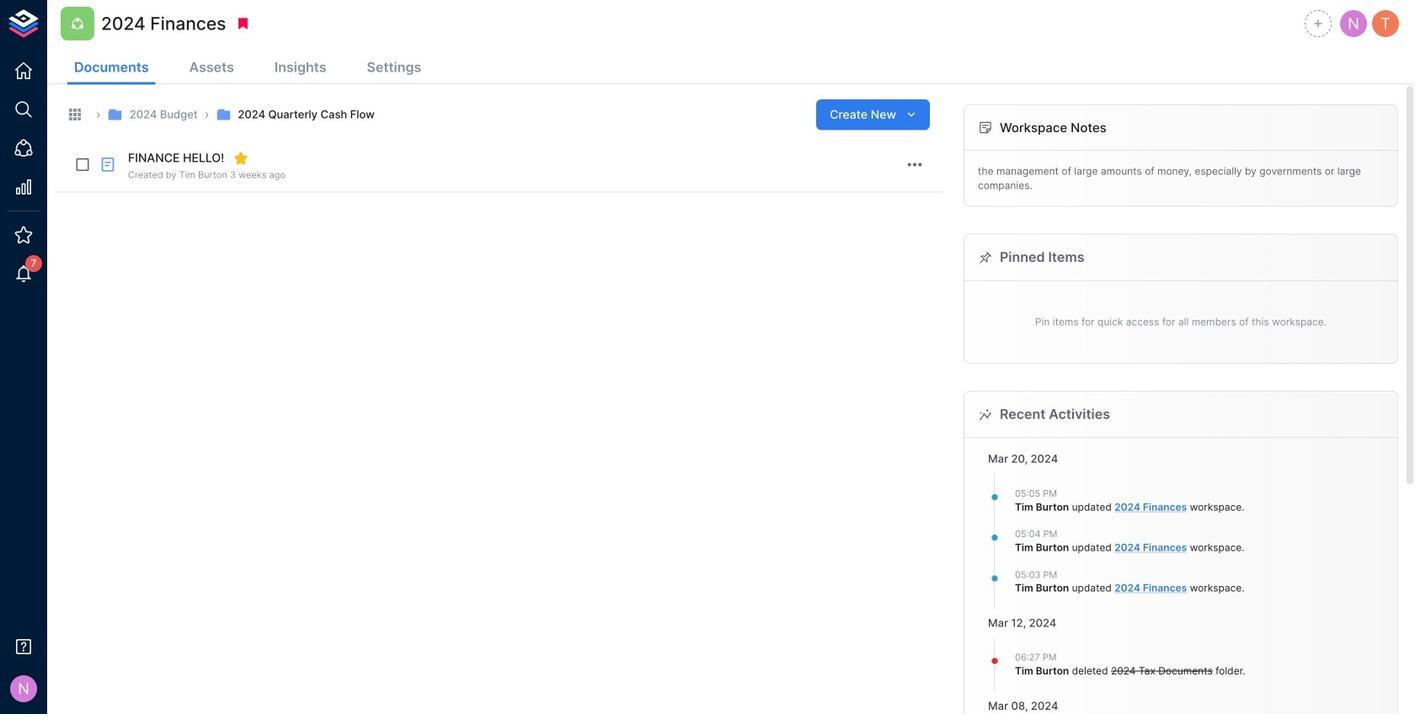 Task type: vqa. For each thing, say whether or not it's contained in the screenshot.
Burton
no



Task type: locate. For each thing, give the bounding box(es) containing it.
remove favorite image
[[234, 151, 249, 166]]



Task type: describe. For each thing, give the bounding box(es) containing it.
remove bookmark image
[[235, 16, 251, 31]]



